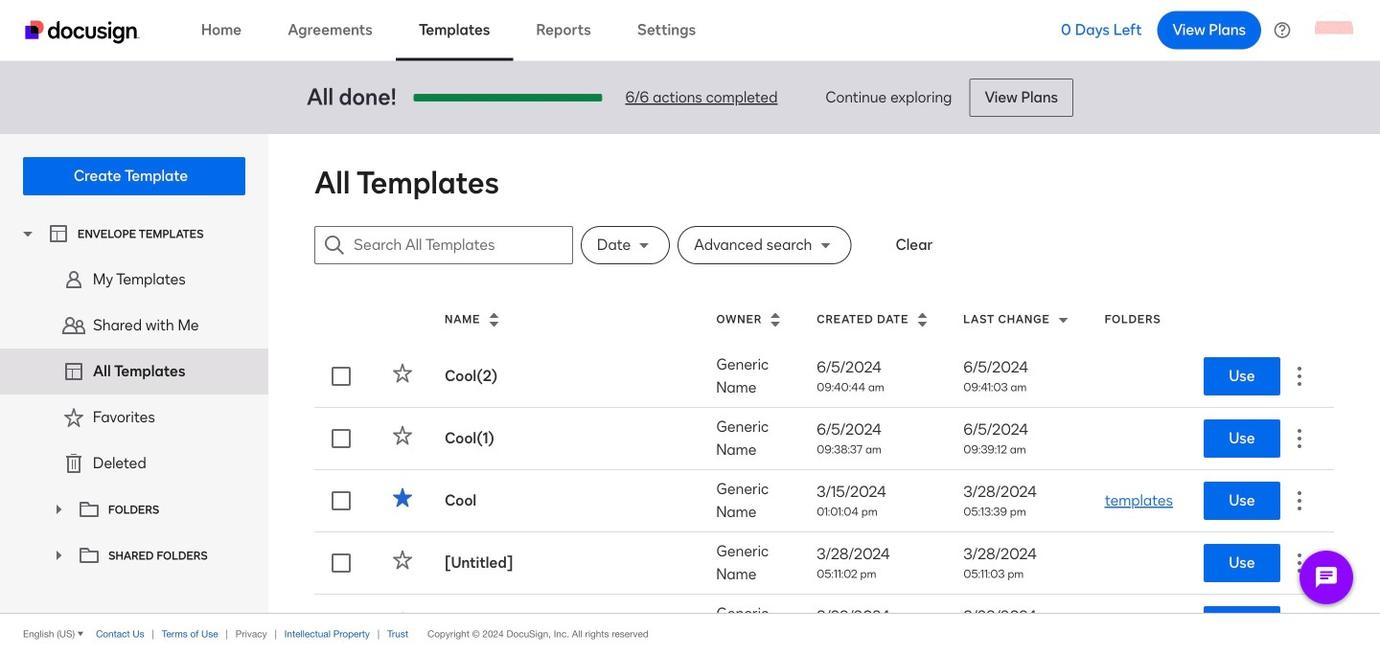 Task type: describe. For each thing, give the bounding box(es) containing it.
add [untitled] to favorites image
[[391, 549, 414, 572]]

add cool(2) to favorites image
[[391, 362, 414, 385]]

add [untitled] to favorites image
[[391, 611, 414, 634]]

remove cool from favorites image
[[391, 487, 414, 510]]



Task type: locate. For each thing, give the bounding box(es) containing it.
secondary navigation
[[0, 134, 268, 614]]

Search All Templates text field
[[354, 227, 572, 264]]

your uploaded profile image image
[[1315, 11, 1354, 49]]

add cool(1) to favorites image
[[391, 424, 414, 447]]

manage filters group
[[581, 226, 869, 265]]

docusign esignature image
[[25, 21, 140, 44]]

more info region
[[0, 614, 1380, 655]]



